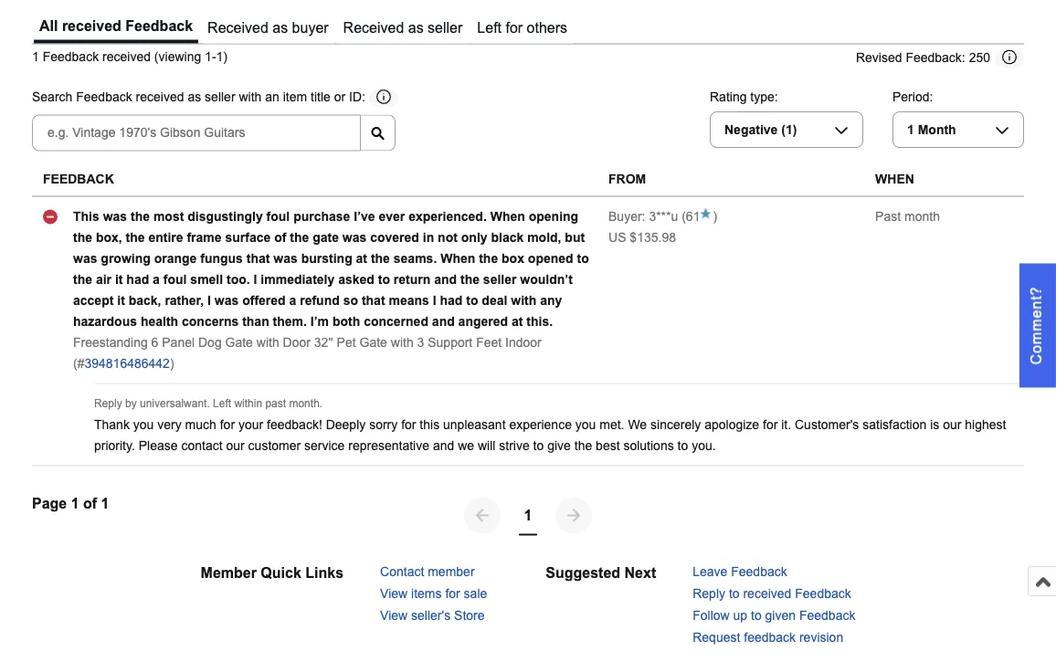 Task type: locate. For each thing, give the bounding box(es) containing it.
reply up thank
[[94, 398, 122, 410]]

0 horizontal spatial when
[[441, 251, 475, 266]]

0 horizontal spatial gate
[[225, 335, 253, 350]]

1 horizontal spatial that
[[362, 293, 385, 308]]

1 vertical spatial view
[[380, 609, 408, 623]]

)
[[713, 209, 717, 224], [170, 357, 174, 371]]

it right air
[[115, 272, 123, 287]]

left
[[477, 19, 502, 36], [213, 398, 231, 410]]

) right 61
[[713, 209, 717, 224]]

it
[[115, 272, 123, 287], [117, 293, 125, 308]]

leave
[[693, 565, 728, 579]]

2 vertical spatial seller
[[483, 272, 517, 287]]

to down but
[[577, 251, 589, 266]]

search feedback received as seller with an item title or id:
[[32, 91, 365, 105]]

1 vertical spatial at
[[512, 314, 523, 329]]

(#
[[73, 357, 84, 371]]

3***u
[[649, 209, 678, 224]]

most
[[153, 209, 184, 224]]

had up back,
[[126, 272, 149, 287]]

was
[[103, 209, 127, 224], [342, 230, 367, 245], [73, 251, 97, 266], [273, 251, 298, 266], [215, 293, 239, 308]]

view down contact
[[380, 587, 408, 601]]

any
[[540, 293, 562, 308]]

and
[[434, 272, 457, 287], [432, 314, 455, 329], [433, 439, 454, 453]]

was down i've
[[342, 230, 367, 245]]

member
[[201, 565, 257, 582]]

the inside reply by universalwant . left within past month. thank you very much for your feedback! deeply sorry for this unpleasant experience you met. we sincerely apologize for it. customer's satisfaction is our highest priority. please contact our customer service representative and we will strive to give the best solutions to you.
[[574, 439, 592, 453]]

revised feedback: 250
[[856, 51, 990, 65]]

received as buyer
[[207, 19, 329, 36]]

2 horizontal spatial i
[[433, 293, 436, 308]]

1 vertical spatial foul
[[163, 272, 187, 287]]

1 horizontal spatial received
[[343, 19, 404, 36]]

at up asked
[[356, 251, 367, 266]]

0 horizontal spatial of
[[83, 496, 97, 512]]

reply down leave
[[693, 587, 725, 601]]

0 horizontal spatial our
[[226, 439, 245, 453]]

buyer:
[[609, 209, 645, 224]]

i
[[254, 272, 257, 287], [207, 293, 211, 308], [433, 293, 436, 308]]

was up immediately
[[273, 251, 298, 266]]

reply to received feedback link
[[693, 587, 851, 601]]

2 you from the left
[[575, 418, 596, 432]]

solutions
[[624, 439, 674, 453]]

comment? link
[[1020, 264, 1056, 388]]

with up this.
[[511, 293, 537, 308]]

1 horizontal spatial had
[[440, 293, 463, 308]]

received right buyer
[[343, 19, 404, 36]]

follow
[[693, 609, 730, 623]]

our right is
[[943, 418, 962, 432]]

0 horizontal spatial )
[[170, 357, 174, 371]]

search
[[32, 91, 73, 105]]

0 horizontal spatial you
[[133, 418, 154, 432]]

for inside contact member view items for sale view seller's store
[[445, 587, 460, 601]]

a up back,
[[153, 272, 160, 287]]

2 vertical spatial and
[[433, 439, 454, 453]]

panel
[[162, 335, 195, 350]]

( 61
[[678, 209, 700, 224]]

the right give
[[574, 439, 592, 453]]

1 received from the left
[[207, 19, 268, 36]]

1 horizontal spatial of
[[274, 230, 286, 245]]

received down the "(viewing"
[[136, 91, 184, 105]]

1 horizontal spatial gate
[[360, 335, 387, 350]]

this.
[[527, 314, 553, 329]]

left right . at left
[[213, 398, 231, 410]]

and inside reply by universalwant . left within past month. thank you very much for your feedback! deeply sorry for this unpleasant experience you met. we sincerely apologize for it. customer's satisfaction is our highest priority. please contact our customer service representative and we will strive to give the best solutions to you.
[[433, 439, 454, 453]]

feedback inside button
[[125, 18, 193, 34]]

i right means
[[433, 293, 436, 308]]

left inside reply by universalwant . left within past month. thank you very much for your feedback! deeply sorry for this unpleasant experience you met. we sincerely apologize for it. customer's satisfaction is our highest priority. please contact our customer service representative and we will strive to give the best solutions to you.
[[213, 398, 231, 410]]

2 gate from the left
[[360, 335, 387, 350]]

thank
[[94, 418, 130, 432]]

reply
[[94, 398, 122, 410], [693, 587, 725, 601]]

i up 'concerns' at the left
[[207, 293, 211, 308]]

angered
[[458, 314, 508, 329]]

feedback
[[125, 18, 193, 34], [43, 50, 99, 64], [76, 91, 132, 105], [731, 565, 787, 579], [795, 587, 851, 601], [799, 609, 856, 623]]

) down panel
[[170, 357, 174, 371]]

0 vertical spatial of
[[274, 230, 286, 245]]

1 horizontal spatial left
[[477, 19, 502, 36]]

past month element
[[875, 209, 940, 224]]

for down member
[[445, 587, 460, 601]]

0 horizontal spatial had
[[126, 272, 149, 287]]

of right page
[[83, 496, 97, 512]]

smell
[[190, 272, 223, 287]]

to
[[577, 251, 589, 266], [378, 272, 390, 287], [466, 293, 478, 308], [533, 439, 544, 453], [678, 439, 688, 453], [729, 587, 740, 601], [751, 609, 762, 623]]

reply inside leave feedback reply to received feedback follow up to given feedback request feedback revision
[[693, 587, 725, 601]]

0 horizontal spatial i
[[207, 293, 211, 308]]

1 horizontal spatial a
[[289, 293, 296, 308]]

and left "we" on the bottom
[[433, 439, 454, 453]]

and up support on the bottom left of the page
[[432, 314, 455, 329]]

.
[[207, 398, 210, 410]]

1 horizontal spatial )
[[713, 209, 717, 224]]

feedback element
[[43, 172, 114, 187]]

feedback left by buyer. element
[[609, 209, 678, 224]]

foul
[[266, 209, 290, 224], [163, 272, 187, 287]]

next
[[625, 565, 656, 582]]

orange
[[154, 251, 197, 266]]

gate right pet
[[360, 335, 387, 350]]

a up them.
[[289, 293, 296, 308]]

that right so
[[362, 293, 385, 308]]

received up 1)
[[207, 19, 268, 36]]

foul down orange
[[163, 272, 187, 287]]

refund
[[300, 293, 340, 308]]

you left met.
[[575, 418, 596, 432]]

negative
[[725, 123, 778, 137]]

2 view from the top
[[380, 609, 408, 623]]

our
[[943, 418, 962, 432], [226, 439, 245, 453]]

0 horizontal spatial left
[[213, 398, 231, 410]]

0 vertical spatial seller
[[428, 19, 463, 36]]

0 horizontal spatial received
[[207, 19, 268, 36]]

with left "3"
[[391, 335, 414, 350]]

our down your on the left of the page
[[226, 439, 245, 453]]

it left back,
[[117, 293, 125, 308]]

1 horizontal spatial foul
[[266, 209, 290, 224]]

received right all
[[62, 18, 121, 34]]

394816486442 )
[[84, 357, 174, 371]]

suggested next
[[546, 565, 656, 582]]

1 horizontal spatial reply
[[693, 587, 725, 601]]

growing
[[101, 251, 151, 266]]

for left your on the left of the page
[[220, 418, 235, 432]]

leave feedback reply to received feedback follow up to given feedback request feedback revision
[[693, 565, 856, 645]]

health
[[141, 314, 178, 329]]

was down too.
[[215, 293, 239, 308]]

1 month button
[[893, 112, 1024, 148]]

1 for 1 month
[[907, 123, 914, 137]]

0 vertical spatial at
[[356, 251, 367, 266]]

received for received as buyer
[[207, 19, 268, 36]]

for left it.
[[763, 418, 778, 432]]

and right return
[[434, 272, 457, 287]]

0 horizontal spatial that
[[246, 251, 270, 266]]

1 vertical spatial reply
[[693, 587, 725, 601]]

2 horizontal spatial seller
[[483, 272, 517, 287]]

2 horizontal spatial as
[[408, 19, 424, 36]]

gate
[[313, 230, 339, 245]]

sincerely
[[651, 418, 701, 432]]

links
[[305, 565, 344, 582]]

contact
[[380, 565, 424, 579]]

received up follow up to given feedback "link"
[[743, 587, 792, 601]]

as inside 'received as seller' button
[[408, 19, 424, 36]]

had up angered
[[440, 293, 463, 308]]

as inside received as buyer button
[[272, 19, 288, 36]]

0 vertical spatial left
[[477, 19, 502, 36]]

title
[[311, 91, 331, 105]]

when down not
[[441, 251, 475, 266]]

at up 'indoor'
[[512, 314, 523, 329]]

universalwant
[[140, 398, 207, 410]]

1 horizontal spatial you
[[575, 418, 596, 432]]

left left others
[[477, 19, 502, 36]]

1 vertical spatial it
[[117, 293, 125, 308]]

for left others
[[506, 19, 523, 36]]

1 vertical spatial had
[[440, 293, 463, 308]]

that down surface
[[246, 251, 270, 266]]

received inside button
[[207, 19, 268, 36]]

1 vertical spatial when
[[441, 251, 475, 266]]

contact
[[181, 439, 223, 453]]

thank you very much for your feedback! deeply sorry for this unpleasant experience you met. we sincerely apologize for it. customer's satisfaction is our highest priority. please contact our customer service representative and we will strive to give the best solutions to you. element
[[94, 418, 1006, 453]]

received inside button
[[343, 19, 404, 36]]

feedback
[[43, 172, 114, 187]]

1 vertical spatial a
[[289, 293, 296, 308]]

the down only
[[460, 272, 480, 287]]

seller inside this was the most disgustingly foul purchase i've ever experienced. when opening the box, the entire frame surface of the gate was covered in not only black mold, but was growing orange fungus that was bursting at the seams. when the box opened to the air it had a foul smell too. i immediately asked to return and the seller wouldn't accept it back, rather, i was offered a refund so that means i had to deal with any hazardous health concerns than them. i'm both concerned and angered at this.
[[483, 272, 517, 287]]

1 horizontal spatial as
[[272, 19, 288, 36]]

gate
[[225, 335, 253, 350], [360, 335, 387, 350]]

period:
[[893, 90, 933, 104]]

1 vertical spatial and
[[432, 314, 455, 329]]

feedback!
[[267, 418, 322, 432]]

1 horizontal spatial seller
[[428, 19, 463, 36]]

buyer: 3***u
[[609, 209, 678, 224]]

concerns
[[182, 314, 239, 329]]

your
[[238, 418, 263, 432]]

contact member view items for sale view seller's store
[[380, 565, 487, 623]]

0 vertical spatial when
[[490, 209, 525, 224]]

seller down 1)
[[205, 91, 235, 105]]

view left seller's
[[380, 609, 408, 623]]

0 horizontal spatial reply
[[94, 398, 122, 410]]

others
[[527, 19, 567, 36]]

2 received from the left
[[343, 19, 404, 36]]

to down leave feedback link
[[729, 587, 740, 601]]

to left deal
[[466, 293, 478, 308]]

you down feedback replied by seller universalwant. element
[[133, 418, 154, 432]]

when
[[875, 172, 914, 187]]

1 inside dropdown button
[[907, 123, 914, 137]]

request
[[693, 631, 740, 645]]

negative (1)
[[725, 123, 797, 137]]

0 vertical spatial reply
[[94, 398, 122, 410]]

0 vertical spatial our
[[943, 418, 962, 432]]

3
[[417, 335, 424, 350]]

as for buyer
[[272, 19, 288, 36]]

for left "this"
[[401, 418, 416, 432]]

when up black on the top of page
[[490, 209, 525, 224]]

to right up
[[751, 609, 762, 623]]

the left air
[[73, 272, 92, 287]]

seller up deal
[[483, 272, 517, 287]]

frame
[[187, 230, 222, 245]]

this
[[420, 418, 440, 432]]

wouldn't
[[520, 272, 573, 287]]

0 horizontal spatial seller
[[205, 91, 235, 105]]

1 vertical spatial left
[[213, 398, 231, 410]]

of right surface
[[274, 230, 286, 245]]

0 vertical spatial a
[[153, 272, 160, 287]]

experience
[[509, 418, 572, 432]]

foul up surface
[[266, 209, 290, 224]]

1 horizontal spatial when
[[490, 209, 525, 224]]

seller left left for others
[[428, 19, 463, 36]]

1 view from the top
[[380, 587, 408, 601]]

this was the most disgustingly foul purchase i've ever experienced. when opening the box, the entire frame surface of the gate was covered in not only black mold, but was growing orange fungus that was bursting at the seams. when the box opened to the air it had a foul
smell too. i immediately asked to return and the seller wouldn't accept it back, rather, i was offered
a refund so that means i had to deal with any hazardous health concerns than them.
i'm both concerned and angered at this. element
[[73, 209, 589, 329]]

select the feedback time period you want to see element
[[893, 90, 933, 104]]

the left the box
[[479, 251, 498, 266]]

month.
[[289, 398, 323, 410]]

offered
[[242, 293, 286, 308]]

so
[[343, 293, 358, 308]]

from element
[[609, 172, 646, 187]]

box,
[[96, 230, 122, 245]]

received as seller button
[[338, 13, 468, 43]]

1 inside button
[[524, 507, 532, 524]]

0 vertical spatial view
[[380, 587, 408, 601]]

1 for 1
[[524, 507, 532, 524]]

i right too.
[[254, 272, 257, 287]]

it.
[[781, 418, 791, 432]]

gate down than
[[225, 335, 253, 350]]

received as seller
[[343, 19, 463, 36]]

0 vertical spatial )
[[713, 209, 717, 224]]

met.
[[600, 418, 624, 432]]



Task type: vqa. For each thing, say whether or not it's contained in the screenshot.
the Sell
no



Task type: describe. For each thing, give the bounding box(es) containing it.
1 horizontal spatial i
[[254, 272, 257, 287]]

the down covered
[[371, 251, 390, 266]]

highest
[[965, 418, 1006, 432]]

(1)
[[781, 123, 797, 137]]

opened
[[528, 251, 573, 266]]

member quick links
[[201, 565, 344, 582]]

select the type of feedback rating you want to see element
[[710, 90, 778, 104]]

past
[[265, 398, 286, 410]]

1 vertical spatial that
[[362, 293, 385, 308]]

the left the gate
[[290, 230, 309, 245]]

only
[[461, 230, 487, 245]]

black
[[491, 230, 524, 245]]

sale
[[464, 587, 487, 601]]

customer
[[248, 439, 301, 453]]

hazardous
[[73, 314, 137, 329]]

means
[[389, 293, 429, 308]]

please
[[139, 439, 178, 453]]

return
[[394, 272, 431, 287]]

strive
[[499, 439, 530, 453]]

i'm
[[310, 314, 329, 329]]

we
[[458, 439, 474, 453]]

much
[[185, 418, 216, 432]]

than
[[242, 314, 269, 329]]

too.
[[227, 272, 250, 287]]

mold,
[[527, 230, 561, 245]]

follow up to given feedback link
[[693, 609, 856, 623]]

purchase
[[293, 209, 350, 224]]

month
[[918, 123, 956, 137]]

all received feedback button
[[34, 13, 198, 43]]

quick
[[261, 565, 301, 582]]

received down all received feedback button
[[102, 50, 151, 64]]

0 vertical spatial and
[[434, 272, 457, 287]]

seller's
[[411, 609, 451, 623]]

when element
[[875, 172, 914, 187]]

1 navigation
[[464, 496, 592, 536]]

opening
[[529, 209, 578, 224]]

1 vertical spatial )
[[170, 357, 174, 371]]

left for others
[[477, 19, 567, 36]]

0 horizontal spatial a
[[153, 272, 160, 287]]

the down this
[[73, 230, 92, 245]]

with left an
[[239, 91, 262, 105]]

deal
[[482, 293, 507, 308]]

contact member link
[[380, 565, 475, 579]]

the left most
[[131, 209, 150, 224]]

reply inside reply by universalwant . left within past month. thank you very much for your feedback! deeply sorry for this unpleasant experience you met. we sincerely apologize for it. customer's satisfaction is our highest priority. please contact our customer service representative and we will strive to give the best solutions to you.
[[94, 398, 122, 410]]

surface
[[225, 230, 271, 245]]

satisfaction
[[863, 418, 927, 432]]

request feedback revision link
[[693, 631, 844, 645]]

not
[[438, 230, 458, 245]]

1 gate from the left
[[225, 335, 253, 350]]

or
[[334, 91, 346, 105]]

revised
[[856, 51, 902, 65]]

pet
[[337, 335, 356, 350]]

given
[[765, 609, 796, 623]]

of inside this was the most disgustingly foul purchase i've ever experienced. when opening the box, the entire frame surface of the gate was covered in not only black mold, but was growing orange fungus that was bursting at the seams. when the box opened to the air it had a foul smell too. i immediately asked to return and the seller wouldn't accept it back, rather, i was offered a refund so that means i had to deal with any hazardous health concerns than them. i'm both concerned and angered at this.
[[274, 230, 286, 245]]

1 for 1 feedback received (viewing 1-1)
[[32, 50, 39, 64]]

i've
[[354, 209, 375, 224]]

left within past month. element
[[213, 398, 323, 410]]

freestanding 6 panel dog gate with door 32'' pet gate with 3 support feet indoor (#
[[73, 335, 542, 371]]

by
[[125, 398, 137, 410]]

with down than
[[257, 335, 279, 350]]

e.g. Vintage 1970's Gibson Guitars text field
[[32, 115, 361, 151]]

freestanding
[[73, 335, 148, 350]]

feedback
[[744, 631, 796, 645]]

to right asked
[[378, 272, 390, 287]]

as for seller
[[408, 19, 424, 36]]

0 vertical spatial had
[[126, 272, 149, 287]]

member
[[428, 565, 475, 579]]

immediately
[[261, 272, 335, 287]]

very
[[157, 418, 182, 432]]

entire
[[148, 230, 183, 245]]

0 vertical spatial it
[[115, 272, 123, 287]]

for inside button
[[506, 19, 523, 36]]

left for others button
[[472, 13, 573, 43]]

best
[[596, 439, 620, 453]]

service
[[304, 439, 345, 453]]

reply by universalwant . left within past month. thank you very much for your feedback! deeply sorry for this unpleasant experience you met. we sincerely apologize for it. customer's satisfaction is our highest priority. please contact our customer service representative and we will strive to give the best solutions to you.
[[94, 398, 1006, 453]]

concerned
[[364, 314, 428, 329]]

with inside this was the most disgustingly foul purchase i've ever experienced. when opening the box, the entire frame surface of the gate was covered in not only black mold, but was growing orange fungus that was bursting at the seams. when the box opened to the air it had a foul smell too. i immediately asked to return and the seller wouldn't accept it back, rather, i was offered a refund so that means i had to deal with any hazardous health concerns than them. i'm both concerned and angered at this.
[[511, 293, 537, 308]]

394816486442 link
[[84, 357, 170, 371]]

asked
[[338, 272, 374, 287]]

feedback replied by seller universalwant. element
[[94, 398, 207, 410]]

1 vertical spatial our
[[226, 439, 245, 453]]

dog
[[198, 335, 222, 350]]

0 horizontal spatial as
[[188, 91, 201, 105]]

61
[[686, 209, 700, 224]]

left inside left for others button
[[477, 19, 502, 36]]

the up growing
[[126, 230, 145, 245]]

view items for sale link
[[380, 587, 487, 601]]

id:
[[349, 91, 365, 105]]

received inside all received feedback button
[[62, 18, 121, 34]]

received for received as seller
[[343, 19, 404, 36]]

was up air
[[73, 251, 97, 266]]

unpleasant
[[443, 418, 506, 432]]

1 horizontal spatial our
[[943, 418, 962, 432]]

item
[[283, 91, 307, 105]]

back,
[[129, 293, 161, 308]]

accept
[[73, 293, 114, 308]]

both
[[333, 314, 360, 329]]

page 1 of 1
[[32, 496, 109, 512]]

(viewing
[[154, 50, 201, 64]]

0 vertical spatial foul
[[266, 209, 290, 224]]

view seller's store link
[[380, 609, 485, 623]]

this was the most disgustingly foul purchase i've ever experienced. when opening the box, the entire frame surface of the gate was covered in not only black mold, but was growing orange fungus that was bursting at the seams. when the box opened to the air it had a foul smell too. i immediately asked to return and the seller wouldn't accept it back, rather, i was offered a refund so that means i had to deal with any hazardous health concerns than them. i'm both concerned and angered at this.
[[73, 209, 589, 329]]

apologize
[[705, 418, 759, 432]]

feet
[[476, 335, 502, 350]]

was up box,
[[103, 209, 127, 224]]

within
[[234, 398, 262, 410]]

received inside leave feedback reply to received feedback follow up to given feedback request feedback revision
[[743, 587, 792, 601]]

1 feedback received (viewing 1-1)
[[32, 50, 227, 64]]

air
[[96, 272, 111, 287]]

fungus
[[200, 251, 243, 266]]

0 horizontal spatial at
[[356, 251, 367, 266]]

items
[[411, 587, 442, 601]]

page
[[32, 496, 67, 512]]

ever
[[379, 209, 405, 224]]

type:
[[750, 90, 778, 104]]

to left give
[[533, 439, 544, 453]]

(
[[682, 209, 686, 224]]

0 horizontal spatial foul
[[163, 272, 187, 287]]

1 vertical spatial of
[[83, 496, 97, 512]]

seller inside button
[[428, 19, 463, 36]]

0 vertical spatial that
[[246, 251, 270, 266]]

rating type:
[[710, 90, 778, 104]]

to left you.
[[678, 439, 688, 453]]

1 vertical spatial seller
[[205, 91, 235, 105]]

1 horizontal spatial at
[[512, 314, 523, 329]]

1 you from the left
[[133, 418, 154, 432]]



